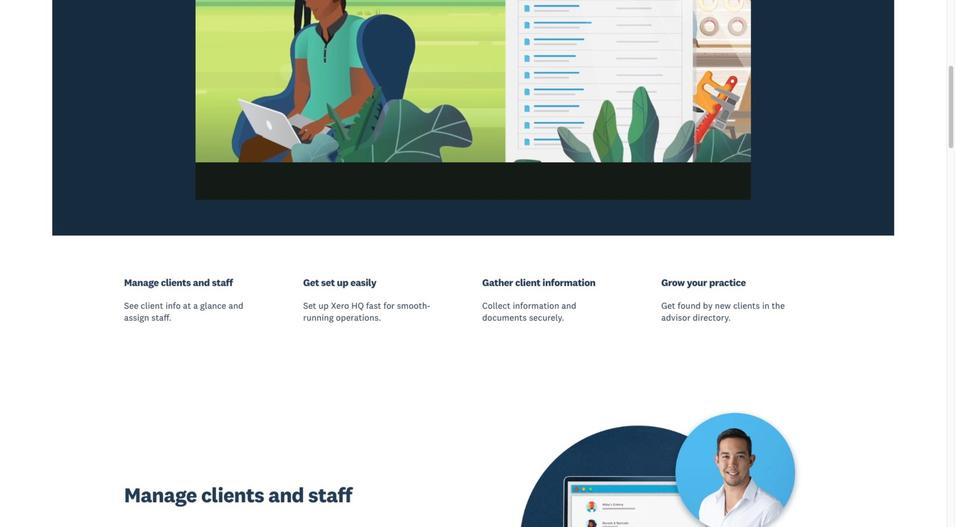 Task type: vqa. For each thing, say whether or not it's contained in the screenshot.
second Usually from the left
no



Task type: describe. For each thing, give the bounding box(es) containing it.
a list of all an accounting practice's clients displays on a laptop. image
[[482, 402, 823, 528]]



Task type: locate. For each thing, give the bounding box(es) containing it.
video player region
[[196, 0, 751, 200]]



